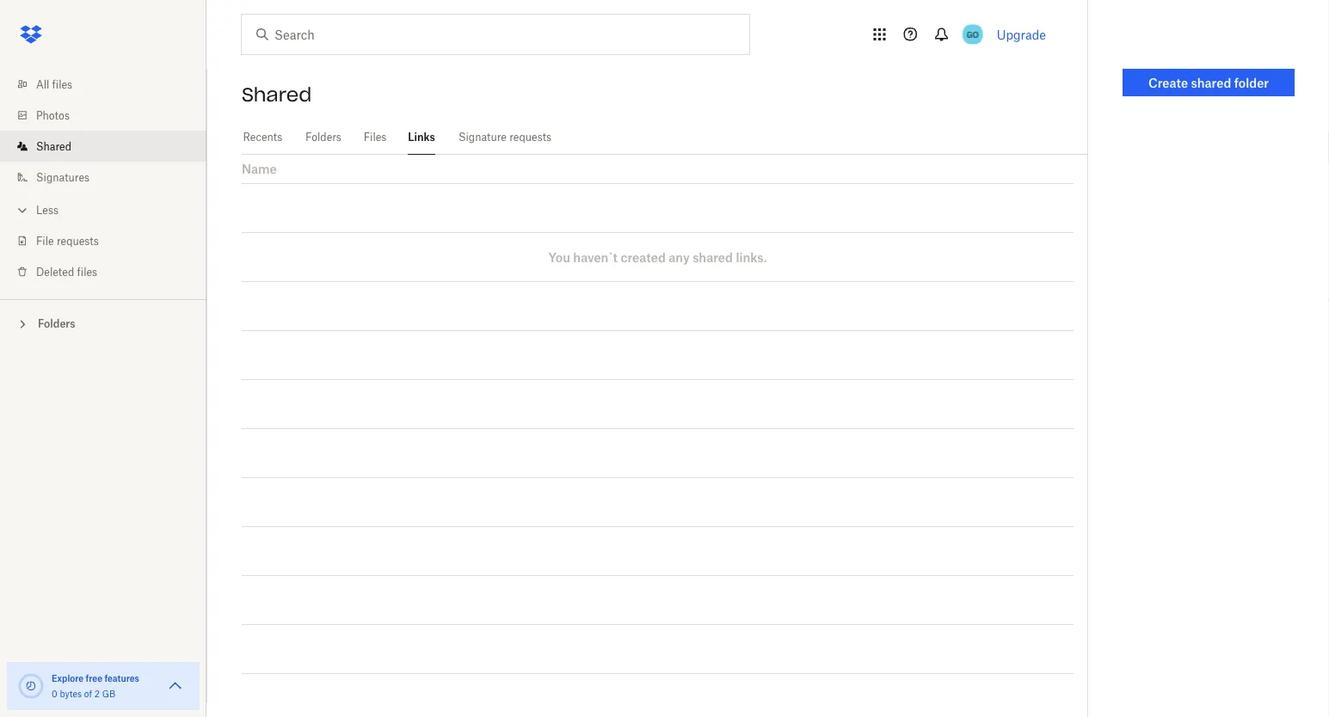 Task type: describe. For each thing, give the bounding box(es) containing it.
deleted files
[[36, 265, 97, 278]]

any
[[669, 250, 690, 265]]

folders link
[[304, 120, 342, 152]]

less image
[[14, 202, 31, 219]]

requests for signature requests
[[509, 131, 551, 144]]

shared link
[[14, 131, 206, 162]]

folders inside tab list
[[305, 131, 341, 144]]

links.
[[736, 250, 767, 265]]

dropbox image
[[14, 17, 48, 52]]

haven`t
[[573, 250, 618, 265]]

you
[[548, 250, 570, 265]]

created
[[621, 250, 666, 265]]

shared list item
[[0, 131, 206, 162]]

upgrade link
[[997, 27, 1046, 42]]

quota usage element
[[17, 673, 45, 700]]

bytes
[[60, 689, 82, 699]]

shared inside list item
[[36, 140, 71, 153]]

recents link
[[242, 120, 284, 152]]

signature requests
[[458, 131, 551, 144]]

Search in folder "Dropbox" text field
[[274, 25, 714, 44]]

less
[[36, 203, 59, 216]]

shared inside button
[[1191, 75, 1231, 90]]

file
[[36, 234, 54, 247]]

of
[[84, 689, 92, 699]]

create shared folder
[[1148, 75, 1269, 90]]

requests for file requests
[[57, 234, 99, 247]]

create
[[1148, 75, 1188, 90]]

links link
[[408, 120, 435, 152]]

go
[[967, 29, 979, 40]]

deleted
[[36, 265, 74, 278]]

file requests link
[[14, 225, 206, 256]]

you haven`t created any shared links.
[[548, 250, 767, 265]]

deleted files link
[[14, 256, 206, 287]]

explore
[[52, 673, 84, 684]]



Task type: locate. For each thing, give the bounding box(es) containing it.
files link
[[363, 120, 387, 152]]

tab list
[[242, 120, 1087, 155]]

1 vertical spatial folders
[[38, 317, 75, 330]]

signature
[[458, 131, 507, 144]]

features
[[104, 673, 139, 684]]

requests right file
[[57, 234, 99, 247]]

shared down photos
[[36, 140, 71, 153]]

0 vertical spatial folders
[[305, 131, 341, 144]]

files for all files
[[52, 78, 72, 91]]

files
[[52, 78, 72, 91], [77, 265, 97, 278]]

create shared folder button
[[1123, 69, 1295, 96]]

list containing all files
[[0, 58, 206, 299]]

shared
[[242, 83, 312, 107], [36, 140, 71, 153]]

0 vertical spatial files
[[52, 78, 72, 91]]

photos link
[[14, 100, 206, 131]]

1 vertical spatial shared
[[36, 140, 71, 153]]

folders button
[[0, 311, 206, 336]]

explore free features 0 bytes of 2 gb
[[52, 673, 139, 699]]

1 horizontal spatial files
[[77, 265, 97, 278]]

shared
[[1191, 75, 1231, 90], [693, 250, 733, 265]]

signature requests link
[[456, 120, 554, 152]]

0 horizontal spatial files
[[52, 78, 72, 91]]

signatures link
[[14, 162, 206, 193]]

1 vertical spatial requests
[[57, 234, 99, 247]]

0
[[52, 689, 57, 699]]

2
[[94, 689, 100, 699]]

upgrade
[[997, 27, 1046, 42]]

all files link
[[14, 69, 206, 100]]

signatures
[[36, 171, 90, 184]]

0 vertical spatial shared
[[242, 83, 312, 107]]

0 vertical spatial shared
[[1191, 75, 1231, 90]]

1 horizontal spatial shared
[[1191, 75, 1231, 90]]

requests inside "signature requests" link
[[509, 131, 551, 144]]

files right deleted
[[77, 265, 97, 278]]

0 horizontal spatial shared
[[693, 250, 733, 265]]

requests right signature
[[509, 131, 551, 144]]

name
[[242, 162, 277, 176]]

folders inside button
[[38, 317, 75, 330]]

1 horizontal spatial requests
[[509, 131, 551, 144]]

recents
[[243, 131, 282, 144]]

0 horizontal spatial shared
[[36, 140, 71, 153]]

file requests
[[36, 234, 99, 247]]

files for deleted files
[[77, 265, 97, 278]]

shared left folder
[[1191, 75, 1231, 90]]

gb
[[102, 689, 115, 699]]

1 horizontal spatial folders
[[305, 131, 341, 144]]

free
[[86, 673, 102, 684]]

1 vertical spatial shared
[[693, 250, 733, 265]]

0 horizontal spatial folders
[[38, 317, 75, 330]]

photos
[[36, 109, 70, 122]]

requests
[[509, 131, 551, 144], [57, 234, 99, 247]]

links
[[408, 131, 435, 144]]

1 horizontal spatial shared
[[242, 83, 312, 107]]

files right all
[[52, 78, 72, 91]]

folders
[[305, 131, 341, 144], [38, 317, 75, 330]]

files
[[364, 131, 387, 144]]

0 horizontal spatial requests
[[57, 234, 99, 247]]

all
[[36, 78, 49, 91]]

tab list containing recents
[[242, 120, 1087, 155]]

requests inside file requests link
[[57, 234, 99, 247]]

0 vertical spatial requests
[[509, 131, 551, 144]]

1 vertical spatial files
[[77, 265, 97, 278]]

folders down deleted
[[38, 317, 75, 330]]

go button
[[959, 21, 986, 48]]

shared right the any
[[693, 250, 733, 265]]

folders left files at the left top
[[305, 131, 341, 144]]

folder
[[1234, 75, 1269, 90]]

all files
[[36, 78, 72, 91]]

list
[[0, 58, 206, 299]]

shared up the recents link
[[242, 83, 312, 107]]



Task type: vqa. For each thing, say whether or not it's contained in the screenshot.
Files
yes



